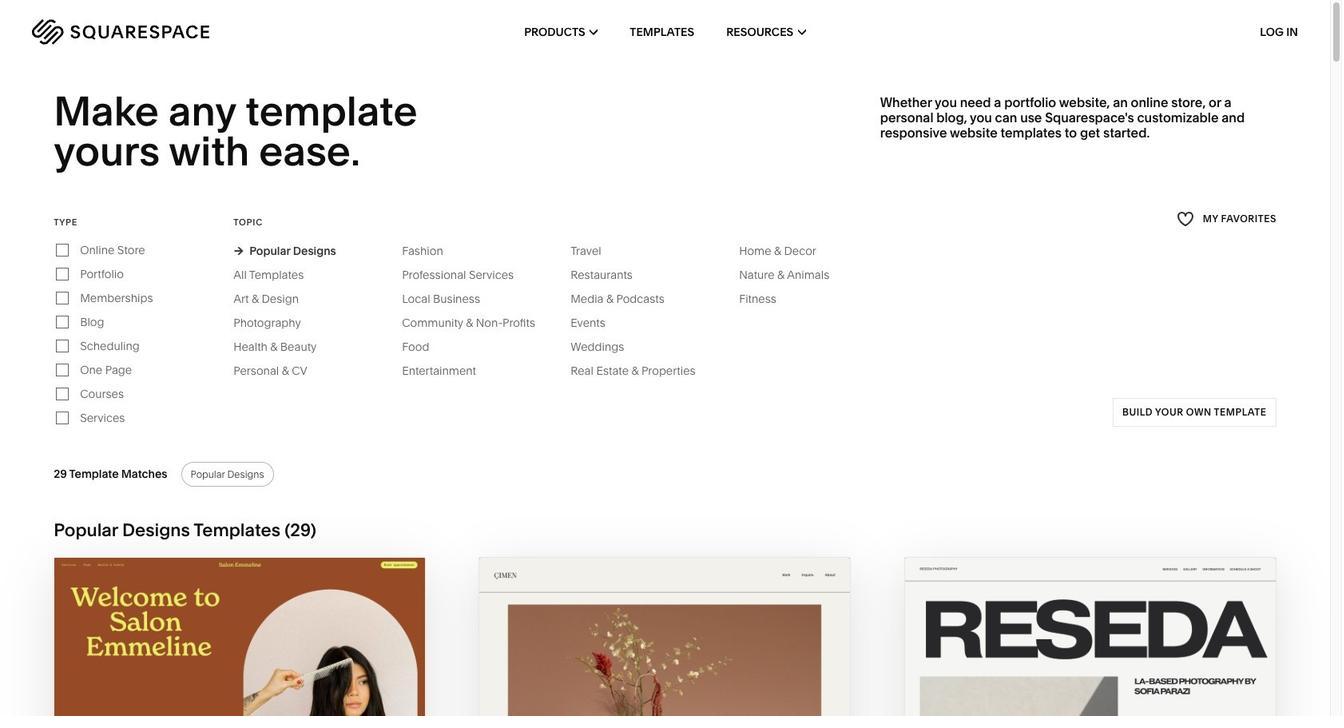 Task type: vqa. For each thing, say whether or not it's contained in the screenshot.
the -
no



Task type: describe. For each thing, give the bounding box(es) containing it.
çimen image
[[480, 558, 851, 716]]



Task type: locate. For each thing, give the bounding box(es) containing it.
reseda image
[[905, 558, 1276, 716]]

emmeline image
[[55, 558, 426, 716]]



